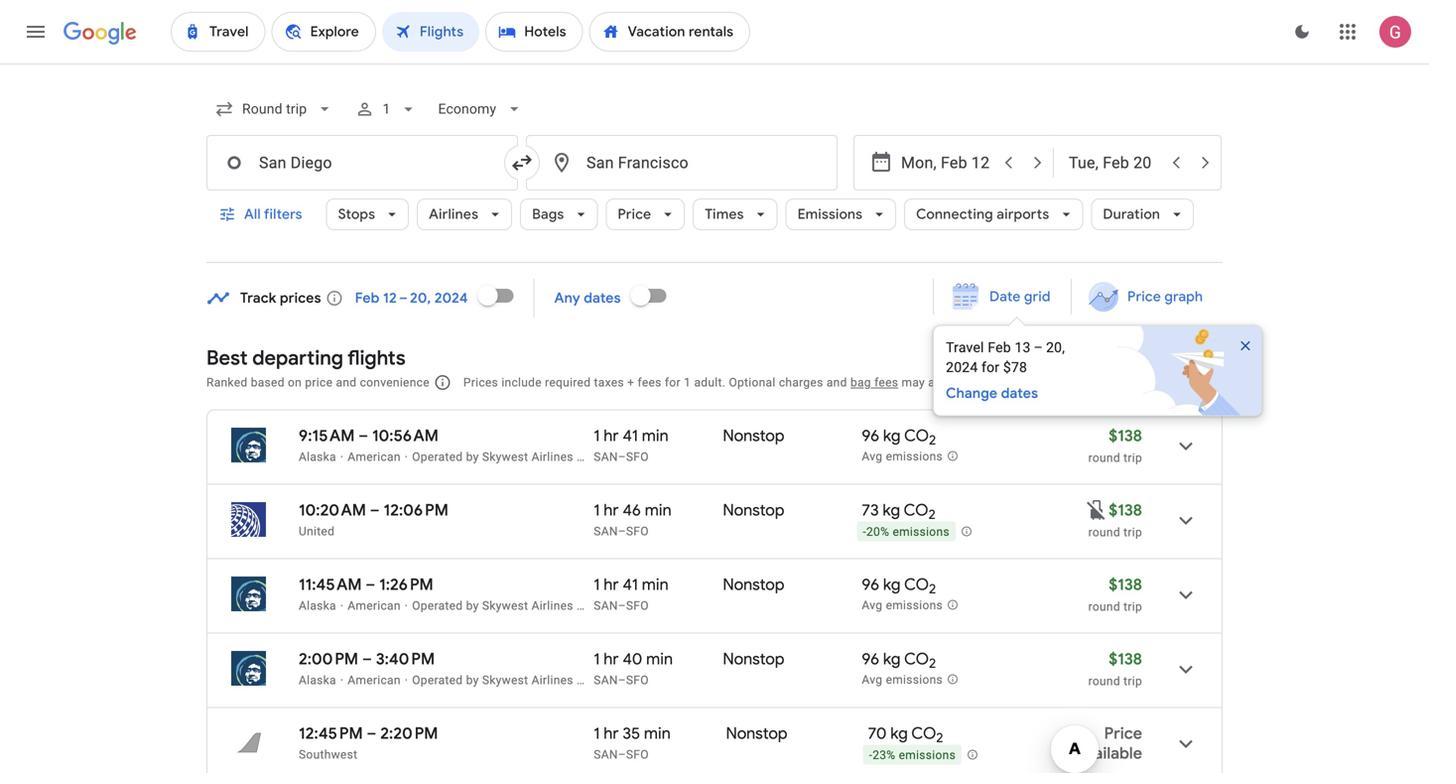 Task type: describe. For each thing, give the bounding box(es) containing it.
price for price unavailable
[[1105, 724, 1143, 744]]

as for 3:40 pm
[[577, 674, 590, 688]]

operated by skywest airlines as alaska skywest for 1:26 pm
[[412, 599, 682, 613]]

2:00 pm
[[299, 649, 359, 670]]

trip for 1:26 pm
[[1124, 600, 1143, 614]]

may
[[902, 376, 926, 390]]

96 kg co 2 for 1:26 pm
[[862, 575, 937, 598]]

by:
[[1172, 373, 1192, 391]]

total duration 1 hr 40 min. element
[[594, 649, 723, 673]]

2 $138 from the top
[[1109, 500, 1143, 521]]

feb 13 – 20, 2024
[[946, 340, 1066, 376]]

charges
[[779, 376, 824, 390]]

sfo inside 1 hr 35 min san – sfo
[[626, 748, 649, 762]]

– inside the 12:45 pm – 2:20 pm southwest
[[367, 724, 377, 744]]

round for 11:45 am – 1:26 pm
[[1089, 600, 1121, 614]]

san inside 1 hr 35 min san – sfo
[[594, 748, 618, 762]]

sfo for 1:26 pm
[[626, 599, 649, 613]]

taxes
[[594, 376, 624, 390]]

leaves san diego international airport - terminal 1 at 12:45 pm on monday, february 12 and arrives at san francisco international airport at 2:20 pm on monday, february 12. element
[[299, 724, 438, 744]]

– inside 1 hr 40 min san – sfo
[[618, 674, 626, 688]]

price for price
[[618, 206, 652, 223]]

as for 1:26 pm
[[577, 599, 590, 613]]

on
[[288, 376, 302, 390]]

2024 for feb 13 – 20, 2024
[[946, 359, 978, 376]]

-20% emissions
[[863, 525, 950, 539]]

3:40 pm
[[376, 649, 435, 670]]

find the best price region
[[207, 272, 1284, 417]]

2 round from the top
[[1089, 526, 1121, 540]]

graph
[[1165, 288, 1204, 306]]

ranked based on price and convenience
[[207, 376, 430, 390]]

date
[[990, 288, 1021, 306]]

round trip
[[1089, 526, 1143, 540]]

ranked
[[207, 376, 248, 390]]

required
[[545, 376, 591, 390]]

2 for 11:45 am – 1:26 pm
[[930, 581, 937, 598]]

nonstop flight. element for 9:15 am – 10:56 am
[[723, 426, 785, 449]]

20%
[[867, 525, 890, 539]]

airlines button
[[417, 191, 512, 238]]

min for 1:26 pm
[[642, 575, 669, 595]]

Arrival time: 3:40 PM. text field
[[376, 649, 435, 670]]

best
[[207, 346, 248, 371]]

1:26 pm
[[379, 575, 434, 595]]

hr for 2:00 pm – 3:40 pm
[[604, 649, 619, 670]]

round for 2:00 pm – 3:40 pm
[[1089, 675, 1121, 689]]

close image
[[1238, 338, 1254, 354]]

min inside 1 hr 46 min san – sfo
[[645, 500, 672, 521]]

1 for 3:40 pm
[[594, 649, 600, 670]]

american for 10:56 am
[[348, 450, 401, 464]]

price
[[305, 376, 333, 390]]

track
[[240, 289, 277, 307]]

skywest for 1:26 pm
[[482, 599, 529, 613]]

70
[[868, 724, 887, 744]]

leaves san diego international airport - terminal 1 at 11:45 am on monday, february 12 and arrives at san francisco international airport at 1:26 pm on monday, february 12. element
[[299, 575, 434, 595]]

1 hr 41 min san – sfo for 10:56 am
[[594, 426, 669, 464]]

Departure time: 2:00 PM. text field
[[299, 649, 359, 670]]

operated for 10:56 am
[[412, 450, 463, 464]]

Arrival time: 12:06 PM. text field
[[384, 500, 449, 521]]

emissions
[[798, 206, 863, 223]]

+
[[628, 376, 635, 390]]

12:45 pm
[[299, 724, 363, 744]]

duration button
[[1092, 191, 1195, 238]]

 image for 11:45 am
[[340, 599, 344, 613]]

$138 round trip for 10:56 am
[[1089, 426, 1143, 465]]

total duration 1 hr 46 min. element
[[594, 500, 723, 524]]

Arrival time: 10:56 AM. text field
[[372, 426, 439, 446]]

138 US dollars text field
[[1109, 500, 1143, 521]]

flight details. leaves san diego international airport - terminal 1 at 2:00 pm on monday, february 12 and arrives at san francisco international airport at 3:40 pm on monday, february 12. image
[[1163, 646, 1210, 694]]

70 kg co 2
[[868, 724, 944, 747]]

prices
[[280, 289, 322, 307]]

unavailable
[[1059, 744, 1143, 764]]

best departing flights main content
[[207, 272, 1284, 774]]

73 kg co 2
[[862, 500, 936, 524]]

1 for 2:20 pm
[[594, 724, 600, 744]]

airports
[[997, 206, 1050, 223]]

united
[[299, 525, 335, 539]]

- for 70
[[869, 749, 873, 763]]

southwest
[[299, 748, 358, 762]]

price button
[[606, 191, 685, 238]]

for $78 change dates
[[946, 359, 1039, 403]]

total duration 1 hr 41 min. element for 1:26 pm
[[594, 575, 723, 598]]

airlines for 11:45 am – 1:26 pm
[[532, 599, 574, 613]]

stops button
[[326, 191, 409, 238]]

$78
[[1004, 359, 1028, 376]]

138 US dollars text field
[[1109, 575, 1143, 595]]

passenger
[[965, 376, 1024, 390]]

– inside 1 hr 35 min san – sfo
[[618, 748, 626, 762]]

0 horizontal spatial for
[[665, 376, 681, 390]]

2 for 9:15 am – 10:56 am
[[930, 432, 937, 449]]

nonstop for 3:40 pm
[[723, 649, 785, 670]]

 image for 2:00 pm
[[340, 674, 344, 688]]

skywest for 10:56 am
[[634, 450, 682, 464]]

feb for 13 – 20,
[[988, 340, 1012, 356]]

1 button
[[347, 85, 426, 133]]

9:15 am
[[299, 426, 355, 446]]

35
[[623, 724, 641, 744]]

138 us dollars text field for 1 hr 41 min
[[1109, 426, 1143, 446]]

hr inside 1 hr 46 min san – sfo
[[604, 500, 619, 521]]

co inside the '73 kg co 2'
[[904, 500, 929, 521]]

1 hr 40 min san – sfo
[[594, 649, 673, 688]]

prices
[[464, 376, 499, 390]]

alaska down 2:00 pm
[[299, 674, 336, 688]]

– up "46"
[[618, 450, 626, 464]]

11:45 am
[[299, 575, 362, 595]]

nonstop for 1:26 pm
[[723, 575, 785, 595]]

operated by skywest airlines as alaska skywest for 3:40 pm
[[412, 674, 682, 688]]

 image down '1:26 pm'
[[405, 599, 408, 613]]

flights
[[348, 346, 406, 371]]

emissions for 10:56 am
[[886, 450, 943, 464]]

sfo inside 1 hr 46 min san – sfo
[[626, 525, 649, 539]]

trip for 3:40 pm
[[1124, 675, 1143, 689]]

convenience
[[360, 376, 430, 390]]

-23% emissions
[[869, 749, 956, 763]]

– inside 1 hr 46 min san – sfo
[[618, 525, 626, 539]]

american for 3:40 pm
[[348, 674, 401, 688]]

emissions for 1:26 pm
[[886, 599, 943, 613]]

learn more about tracked prices image
[[325, 289, 343, 307]]

bag
[[851, 376, 872, 390]]

connecting
[[917, 206, 994, 223]]

1 hr 41 min san – sfo for 1:26 pm
[[594, 575, 669, 613]]

1 hr 35 min san – sfo
[[594, 724, 671, 762]]

price unavailable
[[1059, 724, 1143, 764]]

1 fees from the left
[[638, 376, 662, 390]]

this price for this flight doesn't include overhead bin access. if you need a carry-on bag, use the bags filter to update prices. image
[[1086, 498, 1109, 522]]

by for 3:40 pm
[[466, 674, 479, 688]]

optional
[[729, 376, 776, 390]]

96 for 1:26 pm
[[862, 575, 880, 595]]

co for 11:45 am – 1:26 pm
[[905, 575, 930, 595]]

connecting airports
[[917, 206, 1050, 223]]

– right "9:15 am" text box
[[359, 426, 369, 446]]

operated for 1:26 pm
[[412, 599, 463, 613]]

emissions button
[[786, 191, 897, 238]]

23%
[[873, 749, 896, 763]]

2024 for feb 12 – 20, 2024
[[435, 289, 468, 307]]

9:15 am – 10:56 am
[[299, 426, 439, 446]]

kg inside the '73 kg co 2'
[[883, 500, 901, 521]]

san for 3:40 pm
[[594, 674, 618, 688]]

avg for 10:56 am
[[862, 450, 883, 464]]

Departure time: 9:15 AM. text field
[[299, 426, 355, 446]]

san for 1:26 pm
[[594, 599, 618, 613]]

for inside for $78 change dates
[[982, 359, 1000, 376]]

12:06 pm
[[384, 500, 449, 521]]

dates inside for $78 change dates
[[1002, 385, 1039, 403]]

sort by: button
[[1132, 364, 1223, 400]]

travel
[[946, 340, 988, 356]]

operated for 3:40 pm
[[412, 674, 463, 688]]

best departing flights
[[207, 346, 406, 371]]

times button
[[693, 191, 778, 238]]

2 inside "70 kg co 2"
[[937, 730, 944, 747]]

date grid button
[[939, 279, 1067, 315]]

13 – 20,
[[1015, 340, 1066, 356]]

138 us dollars text field for 1 hr 40 min
[[1109, 649, 1143, 670]]

any dates
[[555, 289, 621, 307]]

12:45 pm – 2:20 pm southwest
[[299, 724, 438, 762]]

all
[[244, 206, 261, 223]]

sort by:
[[1140, 373, 1192, 391]]

change dates button
[[946, 384, 1083, 404]]

Departure time: 11:45 AM. text field
[[299, 575, 362, 595]]

 image for 9:15 am
[[340, 450, 344, 464]]

airlines inside popup button
[[429, 206, 479, 223]]

1 and from the left
[[336, 376, 357, 390]]

96 kg co 2 for 10:56 am
[[862, 426, 937, 449]]

alaska down '40'
[[593, 674, 631, 688]]

Return text field
[[1069, 136, 1161, 190]]



Task type: locate. For each thing, give the bounding box(es) containing it.
price inside "popup button"
[[618, 206, 652, 223]]

2 sfo from the top
[[626, 525, 649, 539]]

1 vertical spatial operated by skywest airlines as alaska skywest
[[412, 599, 682, 613]]

3 96 from the top
[[862, 649, 880, 670]]

1 vertical spatial 2024
[[946, 359, 978, 376]]

10:56 am
[[372, 426, 439, 446]]

1 horizontal spatial for
[[982, 359, 1000, 376]]

feb 12 – 20, 2024
[[355, 289, 468, 307]]

airlines
[[429, 206, 479, 223], [532, 450, 574, 464], [532, 599, 574, 613], [532, 674, 574, 688]]

date grid
[[990, 288, 1051, 306]]

emissions up "70 kg co 2"
[[886, 673, 943, 687]]

3 trip from the top
[[1124, 600, 1143, 614]]

co inside "70 kg co 2"
[[912, 724, 937, 744]]

filters
[[264, 206, 303, 223]]

flight details. leaves san diego international airport - terminal 1 at 9:15 am on monday, february 12 and arrives at san francisco international airport at 10:56 am on monday, february 12. image
[[1163, 423, 1210, 470]]

3 as from the top
[[577, 674, 590, 688]]

min up total duration 1 hr 46 min. element
[[642, 426, 669, 446]]

1 138 us dollars text field from the top
[[1109, 426, 1143, 446]]

Departure text field
[[902, 136, 993, 190]]

nonstop flight. element
[[723, 426, 785, 449], [723, 500, 785, 524], [723, 575, 785, 598], [723, 649, 785, 673], [726, 724, 788, 747]]

None search field
[[207, 85, 1223, 263]]

skywest down total duration 1 hr 40 min. element on the bottom
[[634, 674, 682, 688]]

1 hr 46 min san – sfo
[[594, 500, 672, 539]]

sfo down '40'
[[626, 674, 649, 688]]

skywest
[[482, 450, 529, 464], [482, 599, 529, 613], [482, 674, 529, 688]]

bag fees button
[[851, 376, 899, 390]]

3 hr from the top
[[604, 575, 619, 595]]

san
[[594, 450, 618, 464], [594, 525, 618, 539], [594, 599, 618, 613], [594, 674, 618, 688], [594, 748, 618, 762]]

0 horizontal spatial feb
[[355, 289, 380, 307]]

2 avg from the top
[[862, 599, 883, 613]]

adult.
[[695, 376, 726, 390]]

2 vertical spatial skywest
[[482, 674, 529, 688]]

bags button
[[520, 191, 598, 238]]

3 san from the top
[[594, 599, 618, 613]]

96 for 3:40 pm
[[862, 649, 880, 670]]

min right 35
[[644, 724, 671, 744]]

american for 1:26 pm
[[348, 599, 401, 613]]

$138
[[1109, 426, 1143, 446], [1109, 500, 1143, 521], [1109, 575, 1143, 595], [1109, 649, 1143, 670]]

american down "2:00 pm – 3:40 pm"
[[348, 674, 401, 688]]

0 vertical spatial price
[[618, 206, 652, 223]]

2 vertical spatial 96
[[862, 649, 880, 670]]

$138 round trip down round trip
[[1089, 575, 1143, 614]]

1 vertical spatial 96 kg co 2
[[862, 575, 937, 598]]

 image down 3:40 pm
[[405, 674, 408, 688]]

swap origin and destination. image
[[510, 151, 534, 175]]

2 american from the top
[[348, 599, 401, 613]]

san down total duration 1 hr 35 min. element
[[594, 748, 618, 762]]

alaska up '40'
[[593, 599, 631, 613]]

min for 10:56 am
[[642, 426, 669, 446]]

96 up 70
[[862, 649, 880, 670]]

min down 1 hr 46 min san – sfo
[[642, 575, 669, 595]]

total duration 1 hr 41 min. element
[[594, 426, 723, 449], [594, 575, 723, 598]]

41 down '+'
[[623, 426, 638, 446]]

skywest for 3:40 pm
[[482, 674, 529, 688]]

based
[[251, 376, 285, 390]]

leaves san diego international airport - terminal 1 at 10:20 am on monday, february 12 and arrives at san francisco international airport at 12:06 pm on monday, february 12. element
[[299, 500, 449, 521]]

min right "46"
[[645, 500, 672, 521]]

1 hr 41 min san – sfo down '+'
[[594, 426, 669, 464]]

dates right any
[[584, 289, 621, 307]]

alaska down "9:15 am" text box
[[299, 450, 336, 464]]

0 vertical spatial avg
[[862, 450, 883, 464]]

by for 1:26 pm
[[466, 599, 479, 613]]

total duration 1 hr 41 min. element for 10:56 am
[[594, 426, 723, 449]]

1 as from the top
[[577, 450, 590, 464]]

3 $138 from the top
[[1109, 575, 1143, 595]]

departing
[[253, 346, 344, 371]]

 image
[[405, 450, 408, 464]]

3 sfo from the top
[[626, 599, 649, 613]]

$138 down sort
[[1109, 426, 1143, 446]]

min right '40'
[[647, 649, 673, 670]]

2 avg emissions from the top
[[862, 599, 943, 613]]

san for 10:56 am
[[594, 450, 618, 464]]

Departure time: 12:45 PM. text field
[[299, 724, 363, 744]]

1 by from the top
[[466, 450, 479, 464]]

sort
[[1140, 373, 1168, 391]]

2 for 2:00 pm – 3:40 pm
[[930, 656, 937, 672]]

2:20 pm
[[381, 724, 438, 744]]

as for 10:56 am
[[577, 450, 590, 464]]

- for 73
[[863, 525, 867, 539]]

1 $138 round trip from the top
[[1089, 426, 1143, 465]]

1 inside 1 hr 46 min san – sfo
[[594, 500, 600, 521]]

2 vertical spatial skywest
[[634, 674, 682, 688]]

price inside price unavailable
[[1105, 724, 1143, 744]]

nonstop flight. element for 2:00 pm – 3:40 pm
[[723, 649, 785, 673]]

1 vertical spatial total duration 1 hr 41 min. element
[[594, 575, 723, 598]]

sfo up "46"
[[626, 450, 649, 464]]

2 down -20% emissions
[[930, 581, 937, 598]]

1 vertical spatial price
[[1128, 288, 1162, 306]]

0 horizontal spatial dates
[[584, 289, 621, 307]]

kg for 2:00 pm – 3:40 pm
[[884, 649, 901, 670]]

0 vertical spatial 96 kg co 2
[[862, 426, 937, 449]]

and left bag
[[827, 376, 848, 390]]

co up -20% emissions
[[904, 500, 929, 521]]

grid
[[1025, 288, 1051, 306]]

hr for 9:15 am – 10:56 am
[[604, 426, 619, 446]]

sfo down 35
[[626, 748, 649, 762]]

0 vertical spatial as
[[577, 450, 590, 464]]

4 $138 from the top
[[1109, 649, 1143, 670]]

price graph
[[1128, 288, 1204, 306]]

nonstop flight. element for 11:45 am – 1:26 pm
[[723, 575, 785, 598]]

3 american from the top
[[348, 674, 401, 688]]

avg emissions for 10:56 am
[[862, 450, 943, 464]]

by for 10:56 am
[[466, 450, 479, 464]]

0 vertical spatial skywest
[[482, 450, 529, 464]]

emissions
[[886, 450, 943, 464], [893, 525, 950, 539], [886, 599, 943, 613], [886, 673, 943, 687], [899, 749, 956, 763]]

avg for 3:40 pm
[[862, 673, 883, 687]]

1 horizontal spatial feb
[[988, 340, 1012, 356]]

by
[[466, 450, 479, 464], [466, 599, 479, 613], [466, 674, 479, 688]]

3 by from the top
[[466, 674, 479, 688]]

feb
[[355, 289, 380, 307], [988, 340, 1012, 356]]

2:00 pm – 3:40 pm
[[299, 649, 435, 670]]

trip up $138 text field
[[1124, 451, 1143, 465]]

duration
[[1104, 206, 1161, 223]]

 image
[[340, 450, 344, 464], [340, 599, 344, 613], [405, 599, 408, 613], [340, 674, 344, 688], [405, 674, 408, 688]]

1 san from the top
[[594, 450, 618, 464]]

0 vertical spatial skywest
[[634, 450, 682, 464]]

2 down apply.
[[930, 432, 937, 449]]

2 vertical spatial american
[[348, 674, 401, 688]]

1 1 hr 41 min san – sfo from the top
[[594, 426, 669, 464]]

$138 for 9:15 am – 10:56 am
[[1109, 426, 1143, 446]]

1 american from the top
[[348, 450, 401, 464]]

1 horizontal spatial dates
[[1002, 385, 1039, 403]]

1 96 from the top
[[862, 426, 880, 446]]

1 for 10:56 am
[[594, 426, 600, 446]]

46
[[623, 500, 641, 521]]

track prices
[[240, 289, 322, 307]]

96 kg co 2 up "70 kg co 2"
[[862, 649, 937, 672]]

1 sfo from the top
[[626, 450, 649, 464]]

assistance
[[1027, 376, 1087, 390]]

Arrival time: 1:26 PM. text field
[[379, 575, 434, 595]]

avg emissions up the '73 kg co 2' at the bottom of the page
[[862, 450, 943, 464]]

2 138 us dollars text field from the top
[[1109, 649, 1143, 670]]

change
[[946, 385, 998, 403]]

price left "flight details. leaves san diego international airport - terminal 1 at 12:45 pm on monday, february 12 and arrives at san francisco international airport at 2:20 pm on monday, february 12." icon
[[1105, 724, 1143, 744]]

trip down $138 text field
[[1124, 526, 1143, 540]]

price
[[618, 206, 652, 223], [1128, 288, 1162, 306], [1105, 724, 1143, 744]]

1 vertical spatial avg
[[862, 599, 883, 613]]

1 vertical spatial skywest
[[634, 599, 682, 613]]

alaska up "46"
[[593, 450, 631, 464]]

– down "46"
[[618, 525, 626, 539]]

- down 70
[[869, 749, 873, 763]]

0 vertical spatial american
[[348, 450, 401, 464]]

5 san from the top
[[594, 748, 618, 762]]

3 round from the top
[[1089, 600, 1121, 614]]

1 for 1:26 pm
[[594, 575, 600, 595]]

1 vertical spatial dates
[[1002, 385, 1039, 403]]

0 vertical spatial 2024
[[435, 289, 468, 307]]

avg down 20%
[[862, 599, 883, 613]]

-
[[863, 525, 867, 539], [869, 749, 873, 763]]

hr for 11:45 am – 1:26 pm
[[604, 575, 619, 595]]

san up 1 hr 46 min san – sfo
[[594, 450, 618, 464]]

sfo for 10:56 am
[[626, 450, 649, 464]]

any
[[555, 289, 581, 307]]

2 vertical spatial 96 kg co 2
[[862, 649, 937, 672]]

2 by from the top
[[466, 599, 479, 613]]

1 inside popup button
[[383, 101, 391, 117]]

2 hr from the top
[[604, 500, 619, 521]]

41 for 11:45 am – 1:26 pm
[[623, 575, 638, 595]]

2 vertical spatial $138 round trip
[[1089, 649, 1143, 689]]

1 vertical spatial operated
[[412, 599, 463, 613]]

1 hr from the top
[[604, 426, 619, 446]]

hr down "taxes"
[[604, 426, 619, 446]]

1 vertical spatial avg emissions
[[862, 599, 943, 613]]

round down $138 text box on the right bottom
[[1089, 600, 1121, 614]]

hr inside 1 hr 35 min san – sfo
[[604, 724, 619, 744]]

0 horizontal spatial -
[[863, 525, 867, 539]]

nonstop for 10:56 am
[[723, 426, 785, 446]]

40
[[623, 649, 643, 670]]

1 avg from the top
[[862, 450, 883, 464]]

1 $138 from the top
[[1109, 426, 1143, 446]]

2 1 hr 41 min san – sfo from the top
[[594, 575, 669, 613]]

1 vertical spatial -
[[869, 749, 873, 763]]

3 skywest from the top
[[634, 674, 682, 688]]

2 vertical spatial operated
[[412, 674, 463, 688]]

1 vertical spatial as
[[577, 599, 590, 613]]

include
[[502, 376, 542, 390]]

fees right '+'
[[638, 376, 662, 390]]

kg down bag fees button
[[884, 426, 901, 446]]

min inside 1 hr 35 min san – sfo
[[644, 724, 671, 744]]

– left 2:20 pm
[[367, 724, 377, 744]]

dates down the $78
[[1002, 385, 1039, 403]]

1 operated from the top
[[412, 450, 463, 464]]

0 vertical spatial 41
[[623, 426, 638, 446]]

operated down the 10:56 am text field
[[412, 450, 463, 464]]

$138 round trip left flight details. leaves san diego international airport - terminal 1 at 2:00 pm on monday, february 12 and arrives at san francisco international airport at 3:40 pm on monday, february 12. image
[[1089, 649, 1143, 689]]

2 $138 round trip from the top
[[1089, 575, 1143, 614]]

min inside 1 hr 40 min san – sfo
[[647, 649, 673, 670]]

$138 for 2:00 pm – 3:40 pm
[[1109, 649, 1143, 670]]

none search field containing all filters
[[207, 85, 1223, 263]]

1 avg emissions from the top
[[862, 450, 943, 464]]

1 vertical spatial $138 round trip
[[1089, 575, 1143, 614]]

138 US dollars text field
[[1109, 426, 1143, 446], [1109, 649, 1143, 670]]

skywest for 1:26 pm
[[634, 599, 682, 613]]

96 kg co 2 for 3:40 pm
[[862, 649, 937, 672]]

2024 down "travel"
[[946, 359, 978, 376]]

feb inside feb 13 – 20, 2024
[[988, 340, 1012, 356]]

2 vertical spatial avg
[[862, 673, 883, 687]]

2 skywest from the top
[[634, 599, 682, 613]]

1 vertical spatial american
[[348, 599, 401, 613]]

dates
[[584, 289, 621, 307], [1002, 385, 1039, 403]]

all filters button
[[207, 191, 318, 238]]

min for 3:40 pm
[[647, 649, 673, 670]]

operated by skywest airlines as alaska skywest
[[412, 450, 682, 464], [412, 599, 682, 613], [412, 674, 682, 688]]

1 horizontal spatial -
[[869, 749, 873, 763]]

all filters
[[244, 206, 303, 223]]

96 kg co 2 down may
[[862, 426, 937, 449]]

apply.
[[929, 376, 961, 390]]

avg emissions for 3:40 pm
[[862, 673, 943, 687]]

american down leaves san diego international airport - terminal 1 at 9:15 am on monday, february 12 and arrives at san francisco international airport at 10:56 am on monday, february 12. element
[[348, 450, 401, 464]]

total duration 1 hr 35 min. element
[[594, 724, 726, 747]]

operated down 3:40 pm
[[412, 674, 463, 688]]

price graph button
[[1076, 279, 1219, 315]]

1 41 from the top
[[623, 426, 638, 446]]

round up 'this price for this flight doesn't include overhead bin access. if you need a carry-on bag, use the bags filter to update prices.' 'icon'
[[1089, 451, 1121, 465]]

$138 round trip up $138 text field
[[1089, 426, 1143, 465]]

3 operated by skywest airlines as alaska skywest from the top
[[412, 674, 682, 688]]

3 96 kg co 2 from the top
[[862, 649, 937, 672]]

96 kg co 2
[[862, 426, 937, 449], [862, 575, 937, 598], [862, 649, 937, 672]]

41 down 1 hr 46 min san – sfo
[[623, 575, 638, 595]]

trip
[[1124, 451, 1143, 465], [1124, 526, 1143, 540], [1124, 600, 1143, 614], [1124, 675, 1143, 689]]

as
[[577, 450, 590, 464], [577, 599, 590, 613], [577, 674, 590, 688]]

Arrival time: 2:20 PM. text field
[[381, 724, 438, 744]]

2 vertical spatial as
[[577, 674, 590, 688]]

– down '40'
[[618, 674, 626, 688]]

$138 round trip for 1:26 pm
[[1089, 575, 1143, 614]]

2 fees from the left
[[875, 376, 899, 390]]

– inside 10:20 am – 12:06 pm united
[[370, 500, 380, 521]]

0 vertical spatial feb
[[355, 289, 380, 307]]

emissions down "70 kg co 2"
[[899, 749, 956, 763]]

co down may
[[905, 426, 930, 446]]

1 horizontal spatial fees
[[875, 376, 899, 390]]

leaves san diego international airport - terminal 1 at 9:15 am on monday, february 12 and arrives at san francisco international airport at 10:56 am on monday, february 12. element
[[299, 426, 439, 446]]

0 horizontal spatial fees
[[638, 376, 662, 390]]

73
[[862, 500, 879, 521]]

1 vertical spatial 96
[[862, 575, 880, 595]]

0 vertical spatial -
[[863, 525, 867, 539]]

co
[[905, 426, 930, 446], [904, 500, 929, 521], [905, 575, 930, 595], [905, 649, 930, 670], [912, 724, 937, 744]]

96 kg co 2 down -20% emissions
[[862, 575, 937, 598]]

avg up 73
[[862, 450, 883, 464]]

prices include required taxes + fees for 1 adult. optional charges and bag fees may apply. passenger assistance
[[464, 376, 1087, 390]]

1 horizontal spatial and
[[827, 376, 848, 390]]

co down -20% emissions
[[905, 575, 930, 595]]

0 vertical spatial dates
[[584, 289, 621, 307]]

2 vertical spatial price
[[1105, 724, 1143, 744]]

alaska down the 11:45 am
[[299, 599, 336, 613]]

$138 round trip for 3:40 pm
[[1089, 649, 1143, 689]]

sfo
[[626, 450, 649, 464], [626, 525, 649, 539], [626, 599, 649, 613], [626, 674, 649, 688], [626, 748, 649, 762]]

3 avg from the top
[[862, 673, 883, 687]]

times
[[705, 206, 744, 223]]

10:20 am – 12:06 pm united
[[299, 500, 449, 539]]

1 horizontal spatial 2024
[[946, 359, 978, 376]]

kg for 11:45 am – 1:26 pm
[[884, 575, 901, 595]]

4 trip from the top
[[1124, 675, 1143, 689]]

1
[[383, 101, 391, 117], [684, 376, 691, 390], [594, 426, 600, 446], [594, 500, 600, 521], [594, 575, 600, 595], [594, 649, 600, 670], [594, 724, 600, 744]]

41
[[623, 426, 638, 446], [623, 575, 638, 595]]

co for 9:15 am – 10:56 am
[[905, 426, 930, 446]]

hr left '40'
[[604, 649, 619, 670]]

2 96 from the top
[[862, 575, 880, 595]]

1 hr 41 min san – sfo up '40'
[[594, 575, 669, 613]]

san inside 1 hr 40 min san – sfo
[[594, 674, 618, 688]]

1 skywest from the top
[[634, 450, 682, 464]]

 image down "9:15 am" text box
[[340, 450, 344, 464]]

avg emissions down -20% emissions
[[862, 599, 943, 613]]

$138 for 11:45 am – 1:26 pm
[[1109, 575, 1143, 595]]

round for 9:15 am – 10:56 am
[[1089, 451, 1121, 465]]

flight details. leaves san diego international airport - terminal 1 at 12:45 pm on monday, february 12 and arrives at san francisco international airport at 2:20 pm on monday, february 12. image
[[1163, 720, 1210, 768]]

hr
[[604, 426, 619, 446], [604, 500, 619, 521], [604, 575, 619, 595], [604, 649, 619, 670], [604, 724, 619, 744]]

10:20 am
[[299, 500, 366, 521]]

2 up -20% emissions
[[929, 507, 936, 524]]

2 as from the top
[[577, 599, 590, 613]]

0 vertical spatial total duration 1 hr 41 min. element
[[594, 426, 723, 449]]

 image down the 11:45 am
[[340, 599, 344, 613]]

3 avg emissions from the top
[[862, 673, 943, 687]]

american
[[348, 450, 401, 464], [348, 599, 401, 613], [348, 674, 401, 688]]

2 vertical spatial avg emissions
[[862, 673, 943, 687]]

kg up 70
[[884, 649, 901, 670]]

11:45 am – 1:26 pm
[[299, 575, 434, 595]]

– up '40'
[[618, 599, 626, 613]]

1 vertical spatial 138 us dollars text field
[[1109, 649, 1143, 670]]

price inside "button"
[[1128, 288, 1162, 306]]

learn more about ranking image
[[434, 374, 452, 392]]

sfo down "46"
[[626, 525, 649, 539]]

total duration 1 hr 41 min. element down 1 hr 46 min san – sfo
[[594, 575, 723, 598]]

feb right learn more about tracked prices icon at the left of page
[[355, 289, 380, 307]]

2024 inside feb 13 – 20, 2024
[[946, 359, 978, 376]]

kg for 9:15 am – 10:56 am
[[884, 426, 901, 446]]

1 hr 41 min san – sfo
[[594, 426, 669, 464], [594, 575, 669, 613]]

None field
[[207, 91, 343, 127], [430, 91, 532, 127], [207, 91, 343, 127], [430, 91, 532, 127]]

emissions down the '73 kg co 2' at the bottom of the page
[[893, 525, 950, 539]]

main menu image
[[24, 20, 48, 44]]

2
[[930, 432, 937, 449], [929, 507, 936, 524], [930, 581, 937, 598], [930, 656, 937, 672], [937, 730, 944, 747]]

2 total duration 1 hr 41 min. element from the top
[[594, 575, 723, 598]]

leaves san diego international airport - terminal 1 at 2:00 pm on monday, february 12 and arrives at san francisco international airport at 3:40 pm on monday, february 12. element
[[299, 649, 435, 670]]

– left 3:40 pm
[[362, 649, 372, 670]]

1 for 12:06 pm
[[594, 500, 600, 521]]

2 vertical spatial by
[[466, 674, 479, 688]]

sfo inside 1 hr 40 min san – sfo
[[626, 674, 649, 688]]

skywest up total duration 1 hr 40 min. element on the bottom
[[634, 599, 682, 613]]

– down 35
[[618, 748, 626, 762]]

for left the $78
[[982, 359, 1000, 376]]

passenger assistance button
[[965, 376, 1087, 390]]

kg down 20%
[[884, 575, 901, 595]]

4 sfo from the top
[[626, 674, 649, 688]]

hr inside 1 hr 40 min san – sfo
[[604, 649, 619, 670]]

hr left 35
[[604, 724, 619, 744]]

0 vertical spatial 138 us dollars text field
[[1109, 426, 1143, 446]]

avg
[[862, 450, 883, 464], [862, 599, 883, 613], [862, 673, 883, 687]]

1 vertical spatial feb
[[988, 340, 1012, 356]]

co for 2:00 pm – 3:40 pm
[[905, 649, 930, 670]]

bags
[[532, 206, 564, 223]]

2 and from the left
[[827, 376, 848, 390]]

airlines for 2:00 pm – 3:40 pm
[[532, 674, 574, 688]]

price right bags popup button
[[618, 206, 652, 223]]

None text field
[[207, 135, 518, 191], [526, 135, 838, 191], [207, 135, 518, 191], [526, 135, 838, 191]]

sfo for 3:40 pm
[[626, 674, 649, 688]]

emissions for 3:40 pm
[[886, 673, 943, 687]]

flight details. leaves san diego international airport - terminal 1 at 11:45 am on monday, february 12 and arrives at san francisco international airport at 1:26 pm on monday, february 12. image
[[1163, 571, 1210, 619]]

operated by skywest airlines as alaska skywest for 10:56 am
[[412, 450, 682, 464]]

for left adult.
[[665, 376, 681, 390]]

round down 'this price for this flight doesn't include overhead bin access. if you need a carry-on bag, use the bags filter to update prices.' 'icon'
[[1089, 526, 1121, 540]]

2 trip from the top
[[1124, 526, 1143, 540]]

avg up 70
[[862, 673, 883, 687]]

2 skywest from the top
[[482, 599, 529, 613]]

4 round from the top
[[1089, 675, 1121, 689]]

– left '1:26 pm'
[[366, 575, 376, 595]]

1 inside 1 hr 35 min san – sfo
[[594, 724, 600, 744]]

skywest
[[634, 450, 682, 464], [634, 599, 682, 613], [634, 674, 682, 688]]

kg right 73
[[883, 500, 901, 521]]

2 up -23% emissions
[[937, 730, 944, 747]]

12 – 20,
[[383, 289, 431, 307]]

3 $138 round trip from the top
[[1089, 649, 1143, 689]]

1 vertical spatial by
[[466, 599, 479, 613]]

2 operated from the top
[[412, 599, 463, 613]]

0 vertical spatial operated by skywest airlines as alaska skywest
[[412, 450, 682, 464]]

skywest up total duration 1 hr 46 min. element
[[634, 450, 682, 464]]

skywest for 3:40 pm
[[634, 674, 682, 688]]

2 operated by skywest airlines as alaska skywest from the top
[[412, 599, 682, 613]]

emissions up the '73 kg co 2' at the bottom of the page
[[886, 450, 943, 464]]

96 down 20%
[[862, 575, 880, 595]]

1 operated by skywest airlines as alaska skywest from the top
[[412, 450, 682, 464]]

feb for 12 – 20,
[[355, 289, 380, 307]]

Departure time: 10:20 AM. text field
[[299, 500, 366, 521]]

san down total duration 1 hr 40 min. element on the bottom
[[594, 674, 618, 688]]

5 sfo from the top
[[626, 748, 649, 762]]

1 vertical spatial 1 hr 41 min san – sfo
[[594, 575, 669, 613]]

–
[[359, 426, 369, 446], [618, 450, 626, 464], [370, 500, 380, 521], [618, 525, 626, 539], [366, 575, 376, 595], [618, 599, 626, 613], [362, 649, 372, 670], [618, 674, 626, 688], [367, 724, 377, 744], [618, 748, 626, 762]]

- down 73
[[863, 525, 867, 539]]

0 vertical spatial 96
[[862, 426, 880, 446]]

trip for 10:56 am
[[1124, 451, 1143, 465]]

4 san from the top
[[594, 674, 618, 688]]

sfo up '40'
[[626, 599, 649, 613]]

american down 11:45 am – 1:26 pm
[[348, 599, 401, 613]]

stops
[[338, 206, 375, 223]]

0 vertical spatial operated
[[412, 450, 463, 464]]

1 skywest from the top
[[482, 450, 529, 464]]

for
[[982, 359, 1000, 376], [665, 376, 681, 390]]

1 trip from the top
[[1124, 451, 1143, 465]]

avg emissions for 1:26 pm
[[862, 599, 943, 613]]

0 vertical spatial $138 round trip
[[1089, 426, 1143, 465]]

3 skywest from the top
[[482, 674, 529, 688]]

connecting airports button
[[905, 191, 1084, 238]]

2 41 from the top
[[623, 575, 638, 595]]

3 operated from the top
[[412, 674, 463, 688]]

5 hr from the top
[[604, 724, 619, 744]]

0 vertical spatial by
[[466, 450, 479, 464]]

trip down $138 text box on the right bottom
[[1124, 600, 1143, 614]]

2 inside the '73 kg co 2'
[[929, 507, 936, 524]]

san down total duration 1 hr 46 min. element
[[594, 525, 618, 539]]

– left arrival time: 12:06 pm. text field at the left bottom of page
[[370, 500, 380, 521]]

1 round from the top
[[1089, 451, 1121, 465]]

0 vertical spatial avg emissions
[[862, 450, 943, 464]]

change appearance image
[[1279, 8, 1327, 56]]

$138 round trip
[[1089, 426, 1143, 465], [1089, 575, 1143, 614], [1089, 649, 1143, 689]]

airlines for 9:15 am – 10:56 am
[[532, 450, 574, 464]]

4 hr from the top
[[604, 649, 619, 670]]

1 inside 1 hr 40 min san – sfo
[[594, 649, 600, 670]]

1 vertical spatial 41
[[623, 575, 638, 595]]

feb up the $78
[[988, 340, 1012, 356]]

kg
[[884, 426, 901, 446], [883, 500, 901, 521], [884, 575, 901, 595], [884, 649, 901, 670], [891, 724, 908, 744]]

co up -23% emissions
[[912, 724, 937, 744]]

41 for 9:15 am – 10:56 am
[[623, 426, 638, 446]]

1 total duration 1 hr 41 min. element from the top
[[594, 426, 723, 449]]

hr left "46"
[[604, 500, 619, 521]]

skywest for 10:56 am
[[482, 450, 529, 464]]

price for price graph
[[1128, 288, 1162, 306]]

$138 down round trip
[[1109, 575, 1143, 595]]

1 96 kg co 2 from the top
[[862, 426, 937, 449]]

0 vertical spatial 1 hr 41 min san – sfo
[[594, 426, 669, 464]]

2 96 kg co 2 from the top
[[862, 575, 937, 598]]

san up 1 hr 40 min san – sfo
[[594, 599, 618, 613]]

1 vertical spatial skywest
[[482, 599, 529, 613]]

2 vertical spatial operated by skywest airlines as alaska skywest
[[412, 674, 682, 688]]

avg for 1:26 pm
[[862, 599, 883, 613]]

0 horizontal spatial and
[[336, 376, 357, 390]]

2 san from the top
[[594, 525, 618, 539]]

loading results progress bar
[[0, 64, 1430, 68]]

min
[[642, 426, 669, 446], [645, 500, 672, 521], [642, 575, 669, 595], [647, 649, 673, 670], [644, 724, 671, 744]]

0 horizontal spatial 2024
[[435, 289, 468, 307]]

96 for 10:56 am
[[862, 426, 880, 446]]

san inside 1 hr 46 min san – sfo
[[594, 525, 618, 539]]

2 up "70 kg co 2"
[[930, 656, 937, 672]]

flight details. leaves san diego international airport - terminal 1 at 10:20 am on monday, february 12 and arrives at san francisco international airport at 12:06 pm on monday, february 12. image
[[1163, 497, 1210, 545]]

kg inside "70 kg co 2"
[[891, 724, 908, 744]]



Task type: vqa. For each thing, say whether or not it's contained in the screenshot.
2313 S 1st St main content
no



